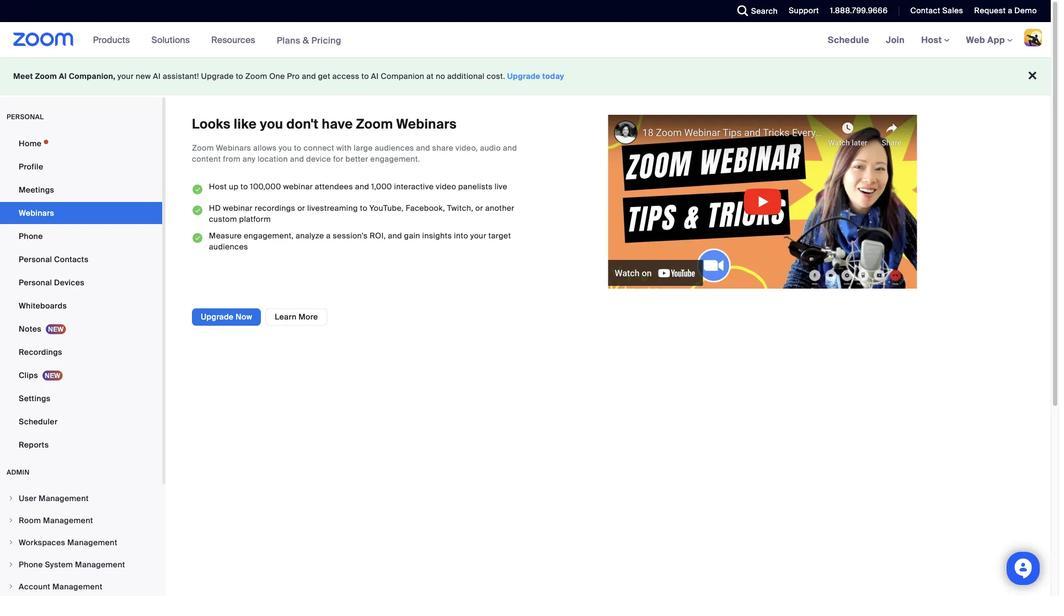Task type: describe. For each thing, give the bounding box(es) containing it.
into
[[454, 230, 468, 241]]

to right access
[[362, 71, 369, 81]]

scheduler link
[[0, 411, 162, 433]]

2 or from the left
[[476, 203, 483, 213]]

1 horizontal spatial a
[[1008, 6, 1013, 16]]

webinar inside 'hd webinar recordings or livestreaming to youtube, facebook, twitch, or another custom platform'
[[223, 203, 253, 213]]

up
[[229, 181, 239, 192]]

webinars link
[[0, 202, 162, 224]]

reports
[[19, 440, 49, 450]]

reports link
[[0, 434, 162, 456]]

sales
[[943, 6, 964, 16]]

livestreaming
[[307, 203, 358, 213]]

&
[[303, 34, 309, 46]]

whiteboards
[[19, 300, 67, 311]]

meetings navigation
[[820, 22, 1051, 58]]

settings link
[[0, 387, 162, 409]]

zoom logo image
[[13, 33, 74, 46]]

1 ai from the left
[[59, 71, 67, 81]]

upgrade down the "product information" navigation
[[201, 71, 234, 81]]

settings
[[19, 393, 51, 403]]

management for user management
[[39, 493, 89, 503]]

zoom webinars allows you to connect with large audiences and share video, audio and content from any location and device for better engagement.
[[192, 143, 517, 164]]

web app
[[967, 34, 1005, 46]]

your inside meet zoom ai companion, "footer"
[[118, 71, 134, 81]]

zoom inside zoom webinars allows you to connect with large audiences and share video, audio and content from any location and device for better engagement.
[[192, 143, 214, 153]]

access
[[333, 71, 360, 81]]

profile
[[19, 161, 43, 172]]

to down resources dropdown button
[[236, 71, 243, 81]]

another
[[485, 203, 515, 213]]

phone system management menu item
[[0, 554, 162, 575]]

analyze
[[296, 230, 324, 241]]

contact sales
[[911, 6, 964, 16]]

host for host
[[922, 34, 945, 46]]

don't
[[287, 116, 319, 133]]

and right 'audio'
[[503, 143, 517, 153]]

to inside 'hd webinar recordings or livestreaming to youtube, facebook, twitch, or another custom platform'
[[360, 203, 368, 213]]

to inside zoom webinars allows you to connect with large audiences and share video, audio and content from any location and device for better engagement.
[[294, 143, 302, 153]]

zoom up the large
[[356, 116, 393, 133]]

clips
[[19, 370, 38, 380]]

recordings link
[[0, 341, 162, 363]]

learn more button
[[266, 308, 328, 326]]

host for host up to 100,000 webinar attendees and 1,000 interactive video panelists live
[[209, 181, 227, 192]]

hd webinar recordings or livestreaming to youtube, facebook, twitch, or another custom platform
[[209, 203, 515, 224]]

resources button
[[211, 22, 260, 57]]

to right up
[[241, 181, 248, 192]]

3 ai from the left
[[371, 71, 379, 81]]

learn
[[275, 312, 297, 322]]

1,000
[[371, 181, 392, 192]]

personal for personal devices
[[19, 277, 52, 288]]

profile picture image
[[1025, 29, 1042, 46]]

learn more
[[275, 312, 318, 322]]

at
[[427, 71, 434, 81]]

workspaces
[[19, 537, 65, 547]]

room management
[[19, 515, 93, 525]]

1 horizontal spatial webinar
[[283, 181, 313, 192]]

2 horizontal spatial webinars
[[396, 116, 457, 133]]

whiteboards link
[[0, 295, 162, 317]]

request
[[975, 6, 1006, 16]]

recordings
[[19, 347, 62, 357]]

panelists
[[459, 181, 493, 192]]

management for room management
[[43, 515, 93, 525]]

0 vertical spatial you
[[260, 116, 283, 133]]

insights
[[423, 230, 452, 241]]

personal contacts
[[19, 254, 89, 264]]

recordings
[[255, 203, 295, 213]]

zoom right "meet"
[[35, 71, 57, 81]]

looks like you don't have zoom webinars
[[192, 116, 457, 133]]

contact
[[911, 6, 941, 16]]

gain
[[404, 230, 420, 241]]

room management menu item
[[0, 510, 162, 531]]

personal
[[7, 113, 44, 121]]

upgrade now
[[201, 312, 252, 322]]

request a demo
[[975, 6, 1038, 16]]

location
[[258, 154, 288, 164]]

profile link
[[0, 156, 162, 178]]

search button
[[729, 0, 781, 22]]

management inside phone system management menu item
[[75, 559, 125, 570]]

host up to 100,000 webinar attendees and 1,000 interactive video panelists live
[[209, 181, 508, 192]]

more
[[299, 312, 318, 322]]

looks
[[192, 116, 231, 133]]

plans
[[277, 34, 301, 46]]

account
[[19, 581, 50, 592]]

notes
[[19, 324, 41, 334]]

corner success image
[[192, 181, 204, 197]]

hd
[[209, 203, 221, 213]]

devices
[[54, 277, 84, 288]]

products
[[93, 34, 130, 46]]

web
[[967, 34, 986, 46]]

right image for phone
[[8, 561, 14, 568]]

clips link
[[0, 364, 162, 386]]

custom
[[209, 214, 237, 224]]

1.888.799.9666
[[830, 6, 888, 16]]

large
[[354, 143, 373, 153]]

youtube,
[[370, 203, 404, 213]]

for
[[333, 154, 344, 164]]

and left 1,000
[[355, 181, 369, 192]]

user
[[19, 493, 37, 503]]

join
[[886, 34, 905, 46]]

workspaces management menu item
[[0, 532, 162, 553]]

host button
[[922, 34, 950, 46]]

engagement.
[[371, 154, 420, 164]]



Task type: locate. For each thing, give the bounding box(es) containing it.
personal devices
[[19, 277, 84, 288]]

audiences up engagement.
[[375, 143, 414, 153]]

right image inside user management menu item
[[8, 495, 14, 502]]

webinars up from
[[216, 143, 251, 153]]

2 vertical spatial webinars
[[19, 208, 54, 218]]

plans & pricing
[[277, 34, 342, 46]]

audiences down measure
[[209, 241, 248, 252]]

device
[[306, 154, 331, 164]]

zoom left one
[[245, 71, 267, 81]]

phone system management
[[19, 559, 125, 570]]

ai right the new
[[153, 71, 161, 81]]

content
[[192, 154, 221, 164]]

management inside 'room management' menu item
[[43, 515, 93, 525]]

host inside meetings navigation
[[922, 34, 945, 46]]

right image inside 'account management' menu item
[[8, 583, 14, 590]]

product information navigation
[[85, 22, 350, 58]]

2 phone from the top
[[19, 559, 43, 570]]

schedule
[[828, 34, 870, 46]]

search
[[752, 6, 778, 16]]

right image left account
[[8, 583, 14, 590]]

phone up the personal contacts
[[19, 231, 43, 241]]

0 vertical spatial host
[[922, 34, 945, 46]]

twitch,
[[447, 203, 474, 213]]

and left "device"
[[290, 154, 304, 164]]

right image for workspaces management
[[8, 539, 14, 546]]

like
[[234, 116, 257, 133]]

now
[[236, 312, 252, 322]]

1 horizontal spatial or
[[476, 203, 483, 213]]

management up workspaces management
[[43, 515, 93, 525]]

room
[[19, 515, 41, 525]]

and left gain on the left top of page
[[388, 230, 402, 241]]

or
[[298, 203, 305, 213], [476, 203, 483, 213]]

a inside 'measure engagement, analyze a session's roi, and gain insights into your target audiences'
[[326, 230, 331, 241]]

admin
[[7, 468, 30, 477]]

plans & pricing link
[[277, 34, 342, 46], [277, 34, 342, 46]]

get
[[318, 71, 331, 81]]

1 vertical spatial a
[[326, 230, 331, 241]]

you up allows
[[260, 116, 283, 133]]

0 vertical spatial your
[[118, 71, 134, 81]]

personal up whiteboards
[[19, 277, 52, 288]]

system
[[45, 559, 73, 570]]

you up location
[[279, 143, 292, 153]]

phone for phone
[[19, 231, 43, 241]]

platform
[[239, 214, 271, 224]]

right image inside phone system management menu item
[[8, 561, 14, 568]]

to down host up to 100,000 webinar attendees and 1,000 interactive video panelists live
[[360, 203, 368, 213]]

engagement,
[[244, 230, 294, 241]]

1 vertical spatial you
[[279, 143, 292, 153]]

support link
[[781, 0, 822, 22], [789, 6, 819, 16]]

a left demo
[[1008, 6, 1013, 16]]

management down 'room management' menu item
[[67, 537, 117, 547]]

your left the new
[[118, 71, 134, 81]]

management up room management
[[39, 493, 89, 503]]

user management menu item
[[0, 488, 162, 509]]

no
[[436, 71, 445, 81]]

0 horizontal spatial a
[[326, 230, 331, 241]]

1 horizontal spatial your
[[471, 230, 487, 241]]

0 horizontal spatial your
[[118, 71, 134, 81]]

host left up
[[209, 181, 227, 192]]

1 vertical spatial webinar
[[223, 203, 253, 213]]

1 personal from the top
[[19, 254, 52, 264]]

1 vertical spatial host
[[209, 181, 227, 192]]

request a demo link
[[967, 0, 1051, 22], [975, 6, 1038, 16]]

demo
[[1015, 6, 1038, 16]]

personal
[[19, 254, 52, 264], [19, 277, 52, 288]]

0 vertical spatial personal
[[19, 254, 52, 264]]

1 horizontal spatial webinars
[[216, 143, 251, 153]]

management for account management
[[52, 581, 103, 592]]

1 horizontal spatial ai
[[153, 71, 161, 81]]

a right analyze
[[326, 230, 331, 241]]

2 vertical spatial right image
[[8, 583, 14, 590]]

meet
[[13, 71, 33, 81]]

admin menu menu
[[0, 488, 162, 596]]

right image inside 'room management' menu item
[[8, 517, 14, 524]]

0 vertical spatial a
[[1008, 6, 1013, 16]]

0 horizontal spatial host
[[209, 181, 227, 192]]

web app button
[[967, 34, 1013, 46]]

one
[[269, 71, 285, 81]]

meet zoom ai companion, footer
[[0, 57, 1051, 95]]

banner
[[0, 22, 1051, 58]]

webinar up recordings
[[283, 181, 313, 192]]

0 horizontal spatial webinar
[[223, 203, 253, 213]]

right image left system
[[8, 561, 14, 568]]

personal for personal contacts
[[19, 254, 52, 264]]

target
[[489, 230, 511, 241]]

user management
[[19, 493, 89, 503]]

meetings link
[[0, 179, 162, 201]]

phone for phone system management
[[19, 559, 43, 570]]

right image left workspaces
[[8, 539, 14, 546]]

any
[[243, 154, 256, 164]]

2 ai from the left
[[153, 71, 161, 81]]

1 vertical spatial webinars
[[216, 143, 251, 153]]

video
[[436, 181, 456, 192]]

or right recordings
[[298, 203, 305, 213]]

1 horizontal spatial audiences
[[375, 143, 414, 153]]

cost.
[[487, 71, 505, 81]]

banner containing products
[[0, 22, 1051, 58]]

and left share
[[416, 143, 430, 153]]

to left connect
[[294, 143, 302, 153]]

upgrade
[[201, 71, 234, 81], [507, 71, 541, 81], [201, 312, 234, 322]]

ai
[[59, 71, 67, 81], [153, 71, 161, 81], [371, 71, 379, 81]]

phone inside menu item
[[19, 559, 43, 570]]

right image left room
[[8, 517, 14, 524]]

0 vertical spatial audiences
[[375, 143, 414, 153]]

ai left companion,
[[59, 71, 67, 81]]

1 horizontal spatial host
[[922, 34, 945, 46]]

1 vertical spatial right image
[[8, 539, 14, 546]]

you inside zoom webinars allows you to connect with large audiences and share video, audio and content from any location and device for better engagement.
[[279, 143, 292, 153]]

2 personal from the top
[[19, 277, 52, 288]]

scheduler
[[19, 416, 58, 427]]

phone up account
[[19, 559, 43, 570]]

right image for account management
[[8, 583, 14, 590]]

100,000
[[250, 181, 281, 192]]

meet zoom ai companion, your new ai assistant! upgrade to zoom one pro and get access to ai companion at no additional cost. upgrade today
[[13, 71, 565, 81]]

measure
[[209, 230, 242, 241]]

pricing
[[312, 34, 342, 46]]

and inside 'measure engagement, analyze a session's roi, and gain insights into your target audiences'
[[388, 230, 402, 241]]

3 right image from the top
[[8, 583, 14, 590]]

upgrade left now
[[201, 312, 234, 322]]

0 horizontal spatial ai
[[59, 71, 67, 81]]

schedule link
[[820, 22, 878, 57]]

management down phone system management menu item
[[52, 581, 103, 592]]

webinars inside zoom webinars allows you to connect with large audiences and share video, audio and content from any location and device for better engagement.
[[216, 143, 251, 153]]

with
[[337, 143, 352, 153]]

your inside 'measure engagement, analyze a session's roi, and gain insights into your target audiences'
[[471, 230, 487, 241]]

today
[[543, 71, 565, 81]]

session's
[[333, 230, 368, 241]]

0 horizontal spatial or
[[298, 203, 305, 213]]

phone link
[[0, 225, 162, 247]]

1 right image from the top
[[8, 495, 14, 502]]

audiences inside zoom webinars allows you to connect with large audiences and share video, audio and content from any location and device for better engagement.
[[375, 143, 414, 153]]

management inside workspaces management menu item
[[67, 537, 117, 547]]

webinar up custom
[[223, 203, 253, 213]]

webinars up share
[[396, 116, 457, 133]]

management inside user management menu item
[[39, 493, 89, 503]]

webinar
[[283, 181, 313, 192], [223, 203, 253, 213]]

from
[[223, 154, 241, 164]]

1 vertical spatial audiences
[[209, 241, 248, 252]]

1 vertical spatial personal
[[19, 277, 52, 288]]

facebook,
[[406, 203, 445, 213]]

audiences
[[375, 143, 414, 153], [209, 241, 248, 252]]

account management menu item
[[0, 576, 162, 596]]

roi,
[[370, 230, 386, 241]]

management for workspaces management
[[67, 537, 117, 547]]

and inside meet zoom ai companion, "footer"
[[302, 71, 316, 81]]

connect
[[304, 143, 334, 153]]

or right twitch,
[[476, 203, 483, 213]]

products button
[[93, 22, 135, 57]]

0 horizontal spatial webinars
[[19, 208, 54, 218]]

and left get
[[302, 71, 316, 81]]

upgrade right cost.
[[507, 71, 541, 81]]

right image for room management
[[8, 517, 14, 524]]

management up 'account management' menu item
[[75, 559, 125, 570]]

right image
[[8, 517, 14, 524], [8, 539, 14, 546], [8, 583, 14, 590]]

0 horizontal spatial audiences
[[209, 241, 248, 252]]

0 vertical spatial webinar
[[283, 181, 313, 192]]

0 vertical spatial right image
[[8, 517, 14, 524]]

management inside 'account management' menu item
[[52, 581, 103, 592]]

video,
[[456, 143, 478, 153]]

1 phone from the top
[[19, 231, 43, 241]]

account management
[[19, 581, 103, 592]]

notes link
[[0, 318, 162, 340]]

interactive
[[394, 181, 434, 192]]

contacts
[[54, 254, 89, 264]]

1 vertical spatial right image
[[8, 561, 14, 568]]

personal devices link
[[0, 272, 162, 294]]

zoom
[[35, 71, 57, 81], [245, 71, 267, 81], [356, 116, 393, 133], [192, 143, 214, 153]]

personal up personal devices at the left top of page
[[19, 254, 52, 264]]

host down contact sales
[[922, 34, 945, 46]]

right image
[[8, 495, 14, 502], [8, 561, 14, 568]]

personal menu menu
[[0, 132, 162, 457]]

1 right image from the top
[[8, 517, 14, 524]]

right image inside workspaces management menu item
[[8, 539, 14, 546]]

share
[[432, 143, 454, 153]]

join link
[[878, 22, 913, 57]]

0 vertical spatial right image
[[8, 495, 14, 502]]

home link
[[0, 132, 162, 155]]

0 vertical spatial webinars
[[396, 116, 457, 133]]

webinars inside personal menu menu
[[19, 208, 54, 218]]

your
[[118, 71, 134, 81], [471, 230, 487, 241]]

workspaces management
[[19, 537, 117, 547]]

zoom up content
[[192, 143, 214, 153]]

2 horizontal spatial ai
[[371, 71, 379, 81]]

upgrade inside 'upgrade now' button
[[201, 312, 234, 322]]

1 or from the left
[[298, 203, 305, 213]]

audiences inside 'measure engagement, analyze a session's roi, and gain insights into your target audiences'
[[209, 241, 248, 252]]

right image for user
[[8, 495, 14, 502]]

support
[[789, 6, 819, 16]]

right image left user at the left bottom of page
[[8, 495, 14, 502]]

ai left companion
[[371, 71, 379, 81]]

2 right image from the top
[[8, 539, 14, 546]]

allows
[[253, 143, 277, 153]]

phone inside personal menu menu
[[19, 231, 43, 241]]

1 vertical spatial your
[[471, 230, 487, 241]]

1 vertical spatial phone
[[19, 559, 43, 570]]

2 right image from the top
[[8, 561, 14, 568]]

to
[[236, 71, 243, 81], [362, 71, 369, 81], [294, 143, 302, 153], [241, 181, 248, 192], [360, 203, 368, 213]]

new
[[136, 71, 151, 81]]

your right into
[[471, 230, 487, 241]]

upgrade now button
[[192, 308, 261, 326]]

0 vertical spatial phone
[[19, 231, 43, 241]]

webinars down meetings
[[19, 208, 54, 218]]



Task type: vqa. For each thing, say whether or not it's contained in the screenshot.
Support link
yes



